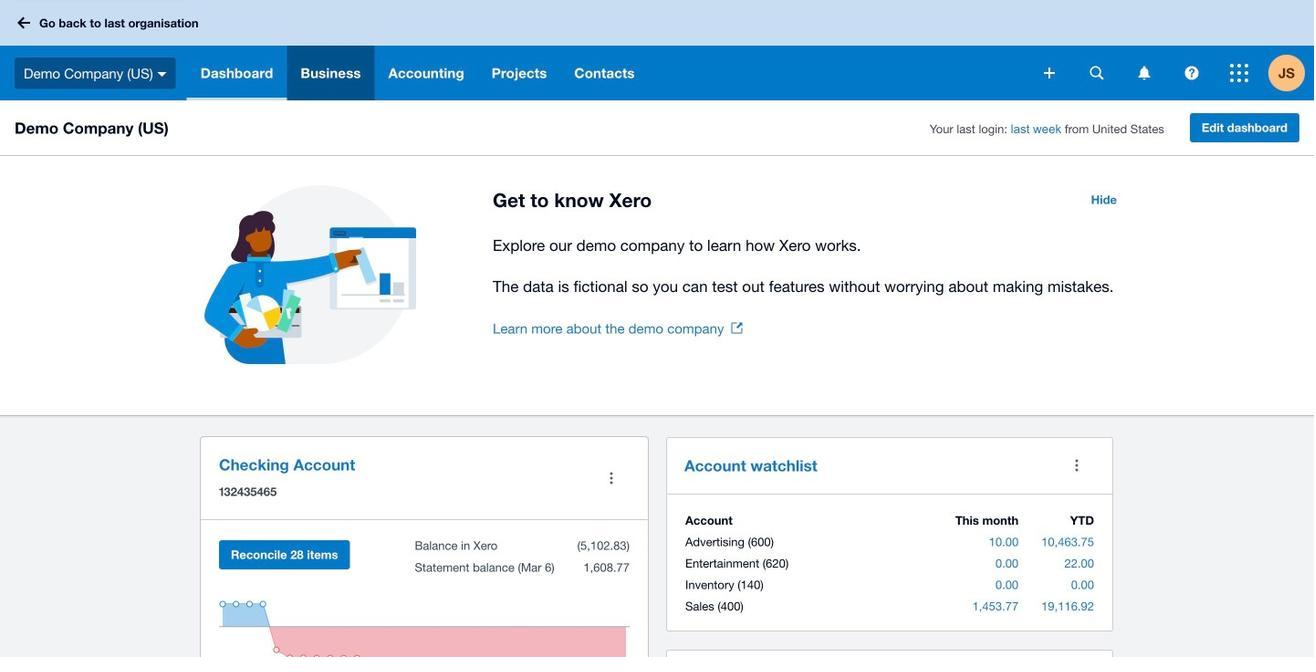 Task type: describe. For each thing, give the bounding box(es) containing it.
manage menu toggle image
[[593, 460, 630, 497]]

0 horizontal spatial svg image
[[158, 72, 167, 76]]

2 horizontal spatial svg image
[[1231, 64, 1249, 82]]

1 horizontal spatial svg image
[[1186, 66, 1199, 80]]



Task type: vqa. For each thing, say whether or not it's contained in the screenshot.
banner
yes



Task type: locate. For each thing, give the bounding box(es) containing it.
banner
[[0, 0, 1315, 100]]

intro banner body element
[[493, 233, 1129, 299]]

svg image
[[1231, 64, 1249, 82], [1186, 66, 1199, 80], [158, 72, 167, 76]]

svg image
[[17, 17, 30, 29], [1091, 66, 1104, 80], [1139, 66, 1151, 80], [1045, 68, 1055, 79]]



